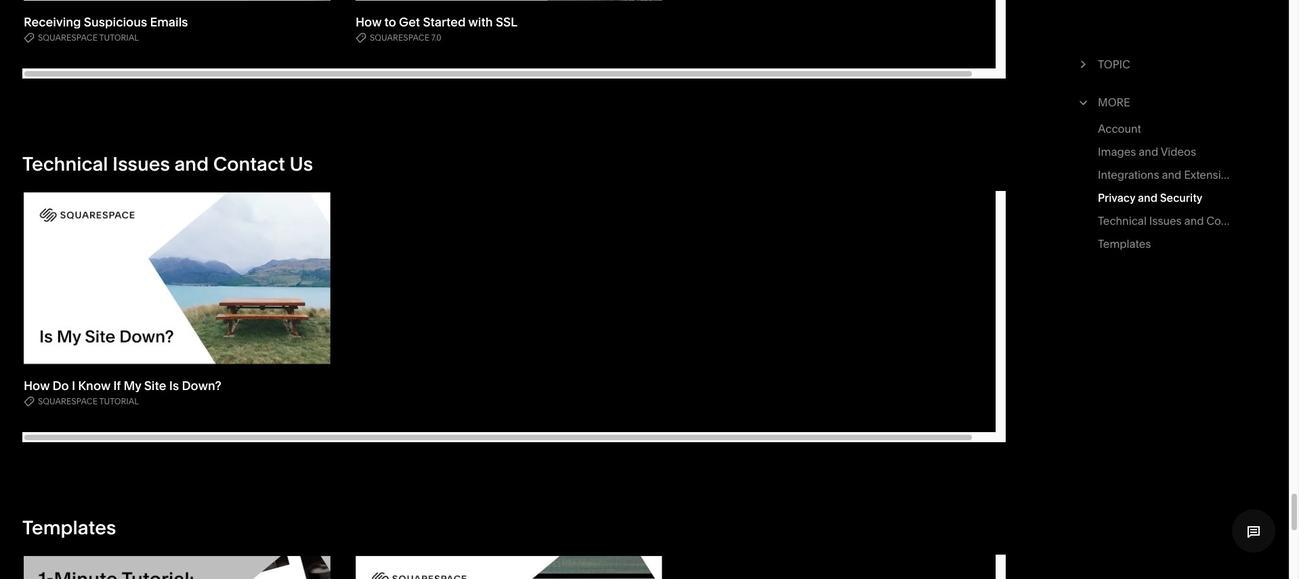 Task type: vqa. For each thing, say whether or not it's contained in the screenshot.
how
yes



Task type: locate. For each thing, give the bounding box(es) containing it.
1 horizontal spatial contact
[[1207, 214, 1248, 228]]

us
[[290, 152, 313, 175], [1250, 214, 1264, 228]]

do
[[52, 378, 69, 394]]

and for integrations
[[1162, 168, 1182, 182]]

0 vertical spatial templates
[[1099, 237, 1152, 251]]

1 vertical spatial squarespace tutorial
[[38, 397, 139, 407]]

0 vertical spatial how
[[356, 14, 382, 30]]

how left do
[[24, 378, 50, 394]]

tutorial
[[99, 32, 139, 42], [99, 397, 139, 407]]

squarespace down i
[[38, 397, 98, 407]]

1 vertical spatial tutorial
[[99, 397, 139, 407]]

1 horizontal spatial how
[[356, 14, 382, 30]]

0 horizontal spatial templates
[[22, 517, 116, 540]]

tutorial down if
[[99, 397, 139, 407]]

squarespace tutorial down the receiving suspicious emails on the top left of the page
[[38, 32, 139, 42]]

squarespace for suspicious
[[38, 32, 98, 42]]

how
[[356, 14, 382, 30], [24, 378, 50, 394]]

1 vertical spatial how
[[24, 378, 50, 394]]

integrations and extensions
[[1099, 168, 1240, 182]]

templates
[[1099, 237, 1152, 251], [22, 517, 116, 540]]

and for images
[[1139, 145, 1159, 159]]

1 horizontal spatial technical
[[1099, 214, 1147, 228]]

account
[[1099, 122, 1142, 136]]

tutorial for emails
[[99, 32, 139, 42]]

issues
[[113, 152, 170, 175], [1150, 214, 1182, 228]]

0 horizontal spatial technical issues and contact us
[[22, 152, 313, 175]]

emails
[[150, 14, 188, 30]]

get
[[399, 14, 420, 30]]

how to get started with ssl
[[356, 14, 518, 30]]

squarespace tutorial down know
[[38, 397, 139, 407]]

2 squarespace tutorial from the top
[[38, 397, 139, 407]]

2 tutorial from the top
[[99, 397, 139, 407]]

and for privacy
[[1139, 191, 1158, 205]]

1 squarespace tutorial from the top
[[38, 32, 139, 42]]

0 horizontal spatial technical
[[22, 152, 108, 175]]

0 vertical spatial contact
[[213, 152, 285, 175]]

and
[[1139, 145, 1159, 159], [174, 152, 209, 175], [1162, 168, 1182, 182], [1139, 191, 1158, 205], [1185, 214, 1205, 228]]

0 horizontal spatial how
[[24, 378, 50, 394]]

know
[[78, 378, 110, 394]]

images
[[1099, 145, 1137, 159]]

contact
[[213, 152, 285, 175], [1207, 214, 1248, 228]]

0 vertical spatial technical
[[22, 152, 108, 175]]

1 horizontal spatial technical issues and contact us
[[1099, 214, 1264, 228]]

1 vertical spatial technical
[[1099, 214, 1147, 228]]

0 vertical spatial us
[[290, 152, 313, 175]]

1 vertical spatial templates
[[22, 517, 116, 540]]

1 vertical spatial contact
[[1207, 214, 1248, 228]]

my
[[124, 378, 141, 394]]

squarespace down to
[[370, 32, 430, 42]]

how left to
[[356, 14, 382, 30]]

squarespace tutorial
[[38, 32, 139, 42], [38, 397, 139, 407]]

videos
[[1161, 145, 1197, 159]]

squarespace down receiving
[[38, 32, 98, 42]]

account link
[[1099, 119, 1142, 142]]

1 horizontal spatial templates
[[1099, 237, 1152, 251]]

technical inside technical issues and contact us link
[[1099, 214, 1147, 228]]

0 vertical spatial squarespace tutorial
[[38, 32, 139, 42]]

squarespace
[[38, 32, 98, 42], [370, 32, 430, 42], [38, 397, 98, 407]]

more button
[[1076, 85, 1244, 119]]

1 tutorial from the top
[[99, 32, 139, 42]]

1 vertical spatial technical issues and contact us
[[1099, 214, 1264, 228]]

squarespace tutorial for suspicious
[[38, 32, 139, 42]]

with
[[469, 14, 493, 30]]

0 vertical spatial tutorial
[[99, 32, 139, 42]]

technical
[[22, 152, 108, 175], [1099, 214, 1147, 228]]

0 vertical spatial issues
[[113, 152, 170, 175]]

site
[[144, 378, 166, 394]]

tutorial down suspicious
[[99, 32, 139, 42]]

started
[[423, 14, 466, 30]]

1 vertical spatial issues
[[1150, 214, 1182, 228]]

1 vertical spatial us
[[1250, 214, 1264, 228]]

7.0
[[432, 32, 441, 42]]

privacy
[[1099, 191, 1136, 205]]

topic
[[1099, 58, 1131, 71]]

technical issues and contact us
[[22, 152, 313, 175], [1099, 214, 1264, 228]]

is
[[169, 378, 179, 394]]



Task type: describe. For each thing, give the bounding box(es) containing it.
0 horizontal spatial contact
[[213, 152, 285, 175]]

1 horizontal spatial us
[[1250, 214, 1264, 228]]

receiving suspicious emails
[[24, 14, 188, 30]]

0 vertical spatial technical issues and contact us
[[22, 152, 313, 175]]

i
[[72, 378, 75, 394]]

integrations and extensions link
[[1099, 165, 1240, 188]]

squarespace for to
[[370, 32, 430, 42]]

topic button
[[1076, 47, 1244, 81]]

down?
[[182, 378, 222, 394]]

technical issues and contact us link
[[1099, 211, 1264, 234]]

more link
[[1099, 93, 1244, 112]]

0 horizontal spatial us
[[290, 152, 313, 175]]

squarespace for do
[[38, 397, 98, 407]]

tutorial for i
[[99, 397, 139, 407]]

0 horizontal spatial issues
[[113, 152, 170, 175]]

contact inside technical issues and contact us link
[[1207, 214, 1248, 228]]

receiving
[[24, 14, 81, 30]]

privacy and security
[[1099, 191, 1203, 205]]

images and videos link
[[1099, 142, 1197, 165]]

how do i know if my site is down?
[[24, 378, 222, 394]]

squarespace 7.0
[[370, 32, 441, 42]]

how for how do i know if my site is down?
[[24, 378, 50, 394]]

images and videos
[[1099, 145, 1197, 159]]

if
[[113, 378, 121, 394]]

extensions
[[1185, 168, 1240, 182]]

integrations
[[1099, 168, 1160, 182]]

more
[[1099, 96, 1131, 109]]

how for how to get started with ssl
[[356, 14, 382, 30]]

privacy and security link
[[1099, 188, 1203, 211]]

1 horizontal spatial issues
[[1150, 214, 1182, 228]]

topic link
[[1099, 55, 1244, 74]]

squarespace tutorial for do
[[38, 397, 139, 407]]

to
[[385, 14, 396, 30]]

templates link
[[1099, 234, 1152, 258]]

ssl
[[496, 14, 518, 30]]

suspicious
[[84, 14, 147, 30]]

security
[[1161, 191, 1203, 205]]



